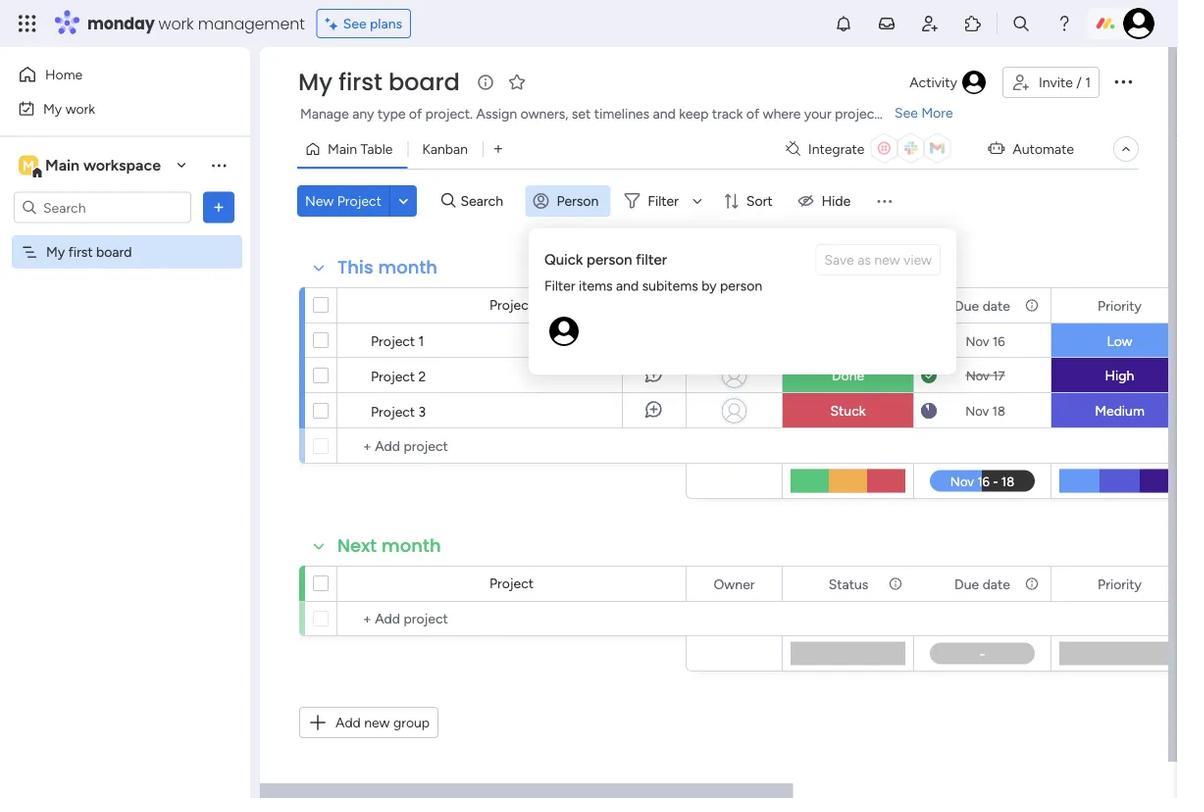Task type: describe. For each thing, give the bounding box(es) containing it.
project
[[835, 105, 879, 122]]

status
[[829, 576, 868, 592]]

work for monday
[[158, 12, 194, 34]]

main for main workspace
[[45, 156, 80, 175]]

new
[[364, 715, 390, 731]]

first inside list box
[[68, 244, 93, 260]]

notifications image
[[834, 14, 853, 33]]

2
[[418, 368, 426, 385]]

search everything image
[[1011, 14, 1031, 33]]

dapulse integrations image
[[786, 142, 800, 156]]

1 of from the left
[[409, 105, 422, 122]]

1 horizontal spatial board
[[388, 66, 460, 99]]

0 horizontal spatial options image
[[209, 198, 229, 217]]

next
[[337, 534, 377, 559]]

column information image
[[1024, 298, 1040, 313]]

due date for next month
[[955, 576, 1010, 592]]

Search in workspace field
[[41, 196, 164, 219]]

nov 17
[[966, 368, 1005, 384]]

table
[[360, 141, 393, 157]]

see more
[[895, 104, 953, 121]]

add new group button
[[299, 707, 439, 739]]

group
[[393, 715, 430, 731]]

done
[[832, 367, 864, 384]]

hide
[[822, 193, 851, 209]]

subitems
[[642, 278, 698, 294]]

activity
[[910, 74, 957, 91]]

more
[[921, 104, 953, 121]]

+ Add project text field
[[347, 435, 677, 458]]

assign
[[476, 105, 517, 122]]

invite members image
[[920, 14, 940, 33]]

sort button
[[715, 185, 784, 217]]

my work
[[43, 100, 95, 117]]

nov for stuck
[[965, 403, 989, 419]]

work for my
[[65, 100, 95, 117]]

month for next month
[[382, 534, 441, 559]]

kanban
[[422, 141, 468, 157]]

nov 16
[[966, 334, 1005, 349]]

where
[[763, 105, 801, 122]]

hide button
[[790, 185, 862, 217]]

stuck
[[830, 403, 866, 419]]

my work button
[[12, 93, 211, 124]]

angle down image
[[399, 194, 408, 208]]

1 owner field from the top
[[709, 295, 760, 316]]

new project
[[305, 193, 381, 209]]

due date field for next month
[[950, 573, 1015, 595]]

management
[[198, 12, 305, 34]]

stands.
[[883, 105, 926, 122]]

manage any type of project. assign owners, set timelines and keep track of where your project stands.
[[300, 105, 926, 122]]

any
[[352, 105, 374, 122]]

sort
[[746, 193, 773, 209]]

select product image
[[18, 14, 37, 33]]

activity button
[[902, 67, 995, 98]]

1 horizontal spatial first
[[338, 66, 382, 99]]

add to favorites image
[[507, 72, 527, 92]]

your
[[804, 105, 832, 122]]

project.
[[425, 105, 473, 122]]

main table button
[[297, 133, 407, 165]]

v2 search image
[[441, 190, 456, 212]]

1 horizontal spatial person
[[720, 278, 762, 294]]

my inside list box
[[46, 244, 65, 260]]

kanban button
[[407, 133, 483, 165]]

add
[[335, 715, 361, 731]]

2 owner field from the top
[[709, 573, 760, 595]]

menu image
[[874, 191, 894, 211]]

main table
[[328, 141, 393, 157]]

project 1
[[371, 333, 424, 349]]

due date for this month
[[955, 297, 1010, 314]]

0 vertical spatial my
[[298, 66, 332, 99]]

my inside button
[[43, 100, 62, 117]]

16
[[993, 334, 1005, 349]]

1 nov from the top
[[966, 334, 989, 349]]

17
[[993, 368, 1005, 384]]

0 horizontal spatial 1
[[418, 333, 424, 349]]

This month field
[[333, 255, 443, 281]]

workspace selection element
[[19, 154, 164, 179]]

type
[[378, 105, 406, 122]]

collapse board header image
[[1118, 141, 1134, 157]]

project 3
[[371, 403, 426, 420]]

monday
[[87, 12, 155, 34]]

due date field for this month
[[950, 295, 1015, 316]]

invite / 1
[[1039, 74, 1091, 91]]

board inside list box
[[96, 244, 132, 260]]

filter button
[[616, 185, 709, 217]]

project inside button
[[337, 193, 381, 209]]

Status field
[[824, 573, 873, 595]]

m
[[23, 157, 34, 174]]

filter for filter
[[648, 193, 679, 209]]

person button
[[525, 185, 610, 217]]

invite
[[1039, 74, 1073, 91]]

quick
[[544, 251, 583, 269]]

priority for next month
[[1098, 576, 1142, 592]]

john smith image
[[1123, 8, 1155, 39]]

by
[[702, 278, 717, 294]]

2 of from the left
[[746, 105, 759, 122]]

integrate
[[808, 141, 865, 157]]

1 inside button
[[1085, 74, 1091, 91]]

project 2
[[371, 368, 426, 385]]

/
[[1076, 74, 1082, 91]]

nov for high
[[966, 368, 990, 384]]

my first board list box
[[0, 231, 250, 534]]



Task type: locate. For each thing, give the bounding box(es) containing it.
due
[[955, 297, 979, 314], [955, 576, 979, 592]]

0 vertical spatial work
[[158, 12, 194, 34]]

Priority field
[[1093, 295, 1147, 316], [1093, 573, 1147, 595]]

1 vertical spatial board
[[96, 244, 132, 260]]

0 horizontal spatial of
[[409, 105, 422, 122]]

work down home
[[65, 100, 95, 117]]

options image down workspace options 'icon'
[[209, 198, 229, 217]]

nov left 18
[[965, 403, 989, 419]]

first down search in workspace field
[[68, 244, 93, 260]]

column information image for status
[[888, 576, 903, 592]]

and left keep
[[653, 105, 676, 122]]

1
[[1085, 74, 1091, 91], [418, 333, 424, 349]]

My first board field
[[293, 66, 465, 99]]

board down search in workspace field
[[96, 244, 132, 260]]

1 vertical spatial date
[[983, 576, 1010, 592]]

medium
[[1095, 403, 1145, 419]]

my up manage
[[298, 66, 332, 99]]

my first board up type on the left top of page
[[298, 66, 460, 99]]

see left more
[[895, 104, 918, 121]]

1 horizontal spatial options image
[[1111, 69, 1135, 93]]

1 column information image from the left
[[888, 576, 903, 592]]

3 nov from the top
[[965, 403, 989, 419]]

main right workspace image
[[45, 156, 80, 175]]

v2 done deadline image
[[921, 366, 937, 385]]

1 vertical spatial my
[[43, 100, 62, 117]]

1 vertical spatial filter
[[544, 278, 575, 294]]

month right next
[[382, 534, 441, 559]]

0 horizontal spatial filter
[[544, 278, 575, 294]]

0 horizontal spatial first
[[68, 244, 93, 260]]

1 priority from the top
[[1098, 297, 1142, 314]]

apps image
[[963, 14, 983, 33]]

and right items
[[616, 278, 639, 294]]

monday work management
[[87, 12, 305, 34]]

1 vertical spatial see
[[895, 104, 918, 121]]

0 horizontal spatial my first board
[[46, 244, 132, 260]]

1 vertical spatial nov
[[966, 368, 990, 384]]

2 vertical spatial nov
[[965, 403, 989, 419]]

2 column information image from the left
[[1024, 576, 1040, 592]]

0 vertical spatial board
[[388, 66, 460, 99]]

my down home
[[43, 100, 62, 117]]

first
[[338, 66, 382, 99], [68, 244, 93, 260]]

0 vertical spatial date
[[983, 297, 1010, 314]]

1 horizontal spatial see
[[895, 104, 918, 121]]

arrow down image
[[686, 189, 709, 213]]

column information image for due date
[[1024, 576, 1040, 592]]

0 vertical spatial priority field
[[1093, 295, 1147, 316]]

nov left 17
[[966, 368, 990, 384]]

1 vertical spatial and
[[616, 278, 639, 294]]

main
[[328, 141, 357, 157], [45, 156, 80, 175]]

1 vertical spatial owner
[[714, 576, 755, 592]]

priority field for next month
[[1093, 573, 1147, 595]]

month inside next month field
[[382, 534, 441, 559]]

owners,
[[521, 105, 568, 122]]

2 nov from the top
[[966, 368, 990, 384]]

2 due date field from the top
[[950, 573, 1015, 595]]

+ Add project text field
[[347, 607, 677, 631]]

person up items
[[587, 251, 632, 269]]

of
[[409, 105, 422, 122], [746, 105, 759, 122]]

1 horizontal spatial of
[[746, 105, 759, 122]]

filter inside popup button
[[648, 193, 679, 209]]

1 vertical spatial month
[[382, 534, 441, 559]]

see for see more
[[895, 104, 918, 121]]

home button
[[12, 59, 211, 90]]

1 vertical spatial person
[[720, 278, 762, 294]]

1 horizontal spatial work
[[158, 12, 194, 34]]

main workspace
[[45, 156, 161, 175]]

show board description image
[[474, 73, 497, 92]]

0 vertical spatial first
[[338, 66, 382, 99]]

1 horizontal spatial and
[[653, 105, 676, 122]]

1 vertical spatial due
[[955, 576, 979, 592]]

this month
[[337, 255, 438, 280]]

1 priority field from the top
[[1093, 295, 1147, 316]]

see inside button
[[343, 15, 366, 32]]

of right track
[[746, 105, 759, 122]]

person
[[587, 251, 632, 269], [720, 278, 762, 294]]

filter
[[636, 251, 667, 269]]

inbox image
[[877, 14, 897, 33]]

1 vertical spatial my first board
[[46, 244, 132, 260]]

main inside 'button'
[[328, 141, 357, 157]]

due date
[[955, 297, 1010, 314], [955, 576, 1010, 592]]

filter
[[648, 193, 679, 209], [544, 278, 575, 294]]

items
[[579, 278, 613, 294]]

priority for this month
[[1098, 297, 1142, 314]]

month inside this month field
[[378, 255, 438, 280]]

1 due from the top
[[955, 297, 979, 314]]

low
[[1107, 333, 1133, 350]]

0 vertical spatial options image
[[1111, 69, 1135, 93]]

0 vertical spatial owner field
[[709, 295, 760, 316]]

main for main table
[[328, 141, 357, 157]]

1 horizontal spatial main
[[328, 141, 357, 157]]

0 vertical spatial and
[[653, 105, 676, 122]]

main inside workspace selection element
[[45, 156, 80, 175]]

1 vertical spatial due date
[[955, 576, 1010, 592]]

1 vertical spatial priority field
[[1093, 573, 1147, 595]]

automate
[[1013, 141, 1074, 157]]

board up project.
[[388, 66, 460, 99]]

filter for filter items and subitems by person
[[544, 278, 575, 294]]

my down search in workspace field
[[46, 244, 65, 260]]

my
[[298, 66, 332, 99], [43, 100, 62, 117], [46, 244, 65, 260]]

0 vertical spatial my first board
[[298, 66, 460, 99]]

date for next month
[[983, 576, 1010, 592]]

0 vertical spatial month
[[378, 255, 438, 280]]

option
[[0, 234, 250, 238]]

date for this month
[[983, 297, 1010, 314]]

0 vertical spatial filter
[[648, 193, 679, 209]]

options image right the "/"
[[1111, 69, 1135, 93]]

1 vertical spatial priority
[[1098, 576, 1142, 592]]

1 horizontal spatial column information image
[[1024, 576, 1040, 592]]

0 vertical spatial person
[[587, 251, 632, 269]]

workspace image
[[19, 154, 38, 176]]

0 horizontal spatial see
[[343, 15, 366, 32]]

main left table
[[328, 141, 357, 157]]

invite / 1 button
[[1002, 67, 1100, 98]]

my first board
[[298, 66, 460, 99], [46, 244, 132, 260]]

0 horizontal spatial column information image
[[888, 576, 903, 592]]

0 vertical spatial see
[[343, 15, 366, 32]]

Search field
[[456, 187, 515, 215]]

priority field for this month
[[1093, 295, 1147, 316]]

workspace
[[83, 156, 161, 175]]

workspace options image
[[209, 155, 229, 175]]

column information image
[[888, 576, 903, 592], [1024, 576, 1040, 592]]

1 up the '2'
[[418, 333, 424, 349]]

0 vertical spatial due
[[955, 297, 979, 314]]

see plans button
[[317, 9, 411, 38]]

1 vertical spatial 1
[[418, 333, 424, 349]]

1 vertical spatial first
[[68, 244, 93, 260]]

person right by
[[720, 278, 762, 294]]

1 vertical spatial due date field
[[950, 573, 1015, 595]]

1 horizontal spatial my first board
[[298, 66, 460, 99]]

my first board down search in workspace field
[[46, 244, 132, 260]]

options image
[[1111, 69, 1135, 93], [209, 198, 229, 217]]

see left plans
[[343, 15, 366, 32]]

of right type on the left top of page
[[409, 105, 422, 122]]

month
[[378, 255, 438, 280], [382, 534, 441, 559]]

help image
[[1054, 14, 1074, 33]]

first up any in the left top of the page
[[338, 66, 382, 99]]

timelines
[[594, 105, 650, 122]]

18
[[992, 403, 1005, 419]]

track
[[712, 105, 743, 122]]

1 vertical spatial work
[[65, 100, 95, 117]]

this
[[337, 255, 373, 280]]

see
[[343, 15, 366, 32], [895, 104, 918, 121]]

work
[[158, 12, 194, 34], [65, 100, 95, 117]]

month for this month
[[378, 255, 438, 280]]

0 horizontal spatial work
[[65, 100, 95, 117]]

0 horizontal spatial and
[[616, 278, 639, 294]]

plans
[[370, 15, 402, 32]]

filter down quick
[[544, 278, 575, 294]]

2 due from the top
[[955, 576, 979, 592]]

nov left '16'
[[966, 334, 989, 349]]

2 vertical spatial my
[[46, 244, 65, 260]]

0 vertical spatial nov
[[966, 334, 989, 349]]

2 owner from the top
[[714, 576, 755, 592]]

manage
[[300, 105, 349, 122]]

0 horizontal spatial main
[[45, 156, 80, 175]]

and
[[653, 105, 676, 122], [616, 278, 639, 294]]

person
[[557, 193, 599, 209]]

Due date field
[[950, 295, 1015, 316], [950, 573, 1015, 595]]

2 due date from the top
[[955, 576, 1010, 592]]

0 horizontal spatial board
[[96, 244, 132, 260]]

1 due date field from the top
[[950, 295, 1015, 316]]

0 vertical spatial priority
[[1098, 297, 1142, 314]]

filter items and subitems by person
[[544, 278, 762, 294]]

1 due date from the top
[[955, 297, 1010, 314]]

Owner field
[[709, 295, 760, 316], [709, 573, 760, 595]]

owner
[[714, 297, 755, 314], [714, 576, 755, 592]]

filter left arrow down icon
[[648, 193, 679, 209]]

2 priority from the top
[[1098, 576, 1142, 592]]

nov 18
[[965, 403, 1005, 419]]

2 priority field from the top
[[1093, 573, 1147, 595]]

add view image
[[494, 142, 502, 156]]

1 horizontal spatial 1
[[1085, 74, 1091, 91]]

board
[[388, 66, 460, 99], [96, 244, 132, 260]]

0 vertical spatial due date field
[[950, 295, 1015, 316]]

Next month field
[[333, 534, 446, 559]]

1 vertical spatial owner field
[[709, 573, 760, 595]]

3
[[418, 403, 426, 420]]

add new group
[[335, 715, 430, 731]]

0 vertical spatial 1
[[1085, 74, 1091, 91]]

2 date from the top
[[983, 576, 1010, 592]]

new
[[305, 193, 334, 209]]

new project button
[[297, 185, 389, 217]]

1 owner from the top
[[714, 297, 755, 314]]

next month
[[337, 534, 441, 559]]

0 vertical spatial owner
[[714, 297, 755, 314]]

autopilot image
[[988, 136, 1005, 161]]

home
[[45, 66, 83, 83]]

nov
[[966, 334, 989, 349], [966, 368, 990, 384], [965, 403, 989, 419]]

1 vertical spatial options image
[[209, 198, 229, 217]]

my first board inside list box
[[46, 244, 132, 260]]

1 date from the top
[[983, 297, 1010, 314]]

high
[[1105, 367, 1134, 384]]

1 horizontal spatial filter
[[648, 193, 679, 209]]

due for this month
[[955, 297, 979, 314]]

see for see plans
[[343, 15, 366, 32]]

month right this
[[378, 255, 438, 280]]

quick person filter
[[544, 251, 667, 269]]

0 vertical spatial due date
[[955, 297, 1010, 314]]

0 horizontal spatial person
[[587, 251, 632, 269]]

due for next month
[[955, 576, 979, 592]]

work inside button
[[65, 100, 95, 117]]

project
[[337, 193, 381, 209], [489, 297, 534, 313], [371, 333, 415, 349], [371, 368, 415, 385], [371, 403, 415, 420], [489, 575, 534, 592]]

set
[[572, 105, 591, 122]]

1 right the "/"
[[1085, 74, 1091, 91]]

work right monday
[[158, 12, 194, 34]]

keep
[[679, 105, 709, 122]]

see more link
[[893, 103, 955, 123]]

see plans
[[343, 15, 402, 32]]



Task type: vqa. For each thing, say whether or not it's contained in the screenshot.
asset in heading
no



